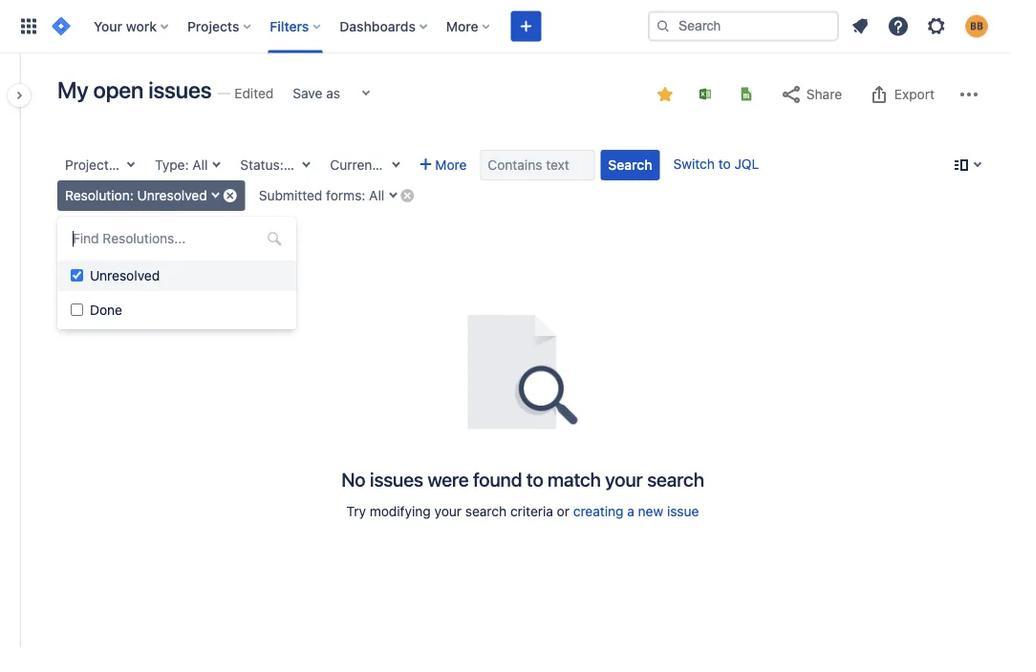 Task type: vqa. For each thing, say whether or not it's contained in the screenshot.
Saved
no



Task type: locate. For each thing, give the bounding box(es) containing it.
notifications image
[[849, 15, 872, 38]]

1 vertical spatial to
[[526, 468, 543, 491]]

try
[[347, 504, 366, 520]]

to left jql
[[718, 156, 731, 172]]

Search field
[[648, 11, 839, 42]]

issues up modifying
[[370, 468, 423, 491]]

dashboards
[[340, 18, 416, 34]]

issue
[[667, 504, 699, 520]]

remove criteria image for submitted forms: all
[[400, 188, 415, 203]]

1 vertical spatial more button
[[412, 150, 474, 181]]

or
[[557, 504, 570, 520]]

resolution:
[[65, 188, 134, 204]]

0 vertical spatial more
[[446, 18, 479, 34]]

2 remove criteria image from the left
[[400, 188, 415, 203]]

1 horizontal spatial issues
[[370, 468, 423, 491]]

0 horizontal spatial search
[[465, 504, 507, 520]]

filters button
[[264, 11, 328, 42]]

more button right user on the top left
[[412, 150, 474, 181]]

export
[[894, 86, 935, 102]]

0 vertical spatial issues
[[148, 76, 211, 103]]

0 horizontal spatial to
[[526, 468, 543, 491]]

submitted forms: all
[[259, 188, 384, 204]]

all up resolution: unresolved
[[116, 157, 132, 173]]

work
[[126, 18, 157, 34]]

to
[[718, 156, 731, 172], [526, 468, 543, 491]]

projects
[[187, 18, 239, 34]]

issues right open at the left
[[148, 76, 211, 103]]

1 horizontal spatial remove criteria image
[[400, 188, 415, 203]]

issues
[[148, 76, 211, 103], [370, 468, 423, 491]]

1 horizontal spatial search
[[647, 468, 704, 491]]

edited
[[234, 86, 274, 101]]

your up a
[[605, 468, 643, 491]]

all for status: all
[[287, 157, 303, 173]]

unresolved up done
[[90, 268, 160, 284]]

1 horizontal spatial to
[[718, 156, 731, 172]]

search button
[[601, 150, 660, 181]]

switch to jql link
[[673, 156, 759, 172]]

more button
[[440, 11, 498, 42], [412, 150, 474, 181]]

all right forms:
[[369, 188, 384, 204]]

remove criteria image down user on the top left
[[400, 188, 415, 203]]

your down were
[[434, 504, 462, 520]]

found
[[473, 468, 522, 491]]

more left create icon at the top right of the page
[[446, 18, 479, 34]]

my open issues
[[57, 76, 211, 103]]

search down found
[[465, 504, 507, 520]]

0 horizontal spatial remove criteria image
[[222, 188, 238, 203]]

search
[[647, 468, 704, 491], [465, 504, 507, 520]]

jira software image
[[50, 15, 73, 38]]

all
[[116, 157, 132, 173], [192, 157, 208, 173], [287, 157, 303, 173], [369, 188, 384, 204]]

0 vertical spatial your
[[605, 468, 643, 491]]

done
[[90, 302, 122, 318]]

resolution: unresolved
[[65, 188, 207, 204]]

your
[[605, 468, 643, 491], [434, 504, 462, 520]]

banner
[[0, 0, 1011, 54]]

Find Resolutions... field
[[67, 226, 287, 252]]

all up submitted
[[287, 157, 303, 173]]

user
[[381, 157, 410, 173]]

1 vertical spatial search
[[465, 504, 507, 520]]

None checkbox
[[71, 270, 83, 282]]

0 vertical spatial unresolved
[[137, 188, 207, 204]]

0 vertical spatial more button
[[440, 11, 498, 42]]

open in microsoft excel image
[[698, 86, 713, 102]]

1 vertical spatial issues
[[370, 468, 423, 491]]

search up issue
[[647, 468, 704, 491]]

1 remove criteria image from the left
[[222, 188, 238, 203]]

unresolved
[[137, 188, 207, 204], [90, 268, 160, 284]]

unresolved down type:
[[137, 188, 207, 204]]

all right type:
[[192, 157, 208, 173]]

more
[[446, 18, 479, 34], [435, 157, 467, 173]]

your
[[94, 18, 122, 34]]

remove criteria image left submitted
[[222, 188, 238, 203]]

more button left create icon at the top right of the page
[[440, 11, 498, 42]]

forms:
[[326, 188, 365, 204]]

1 horizontal spatial your
[[605, 468, 643, 491]]

None checkbox
[[71, 304, 83, 316]]

0 vertical spatial to
[[718, 156, 731, 172]]

more right user on the top left
[[435, 157, 467, 173]]

save as
[[293, 86, 340, 101]]

1 vertical spatial unresolved
[[90, 268, 160, 284]]

remove criteria image
[[222, 188, 238, 203], [400, 188, 415, 203]]

current user button
[[322, 150, 410, 181]]

try modifying your search criteria or creating a new issue
[[347, 504, 699, 520]]

create image
[[515, 15, 538, 38]]

project: all
[[65, 157, 132, 173]]

filters
[[270, 18, 309, 34]]

search image
[[656, 19, 671, 34]]

to up "criteria"
[[526, 468, 543, 491]]

small image
[[658, 87, 673, 102]]

sidebar navigation image
[[0, 76, 42, 115]]

no issues were found to match your search
[[341, 468, 704, 491]]

0 horizontal spatial your
[[434, 504, 462, 520]]

save as button
[[283, 78, 350, 109]]



Task type: describe. For each thing, give the bounding box(es) containing it.
my
[[57, 76, 88, 103]]

banner containing your work
[[0, 0, 1011, 54]]

remove criteria image for resolution: unresolved
[[222, 188, 238, 203]]

primary element
[[11, 0, 648, 53]]

save
[[293, 86, 323, 101]]

creating a new issue link
[[573, 504, 699, 520]]

current user
[[330, 157, 410, 173]]

current
[[330, 157, 377, 173]]

1 vertical spatial more
[[435, 157, 467, 173]]

project:
[[65, 157, 113, 173]]

more button for current user
[[412, 150, 474, 181]]

new
[[638, 504, 663, 520]]

all for type: all
[[192, 157, 208, 173]]

all for project: all
[[116, 157, 132, 173]]

your work button
[[88, 11, 176, 42]]

type: all
[[155, 157, 208, 173]]

dashboards button
[[334, 11, 435, 42]]

match
[[548, 468, 601, 491]]

your profile and settings image
[[965, 15, 988, 38]]

more button for dashboards
[[440, 11, 498, 42]]

as
[[326, 86, 340, 101]]

projects button
[[182, 11, 258, 42]]

more inside primary element
[[446, 18, 479, 34]]

share
[[806, 86, 842, 102]]

default image
[[267, 231, 282, 247]]

status: all
[[240, 157, 303, 173]]

Search issues using keywords text field
[[480, 150, 595, 181]]

switch
[[673, 156, 715, 172]]

settings image
[[925, 15, 948, 38]]

0 vertical spatial search
[[647, 468, 704, 491]]

status:
[[240, 157, 284, 173]]

help image
[[887, 15, 910, 38]]

your work
[[94, 18, 157, 34]]

open in google sheets image
[[739, 86, 754, 102]]

jql
[[734, 156, 759, 172]]

criteria
[[510, 504, 553, 520]]

1 vertical spatial your
[[434, 504, 462, 520]]

export button
[[858, 79, 944, 110]]

a
[[627, 504, 634, 520]]

appswitcher icon image
[[17, 15, 40, 38]]

modifying
[[370, 504, 431, 520]]

no
[[341, 468, 366, 491]]

type:
[[155, 157, 189, 173]]

share link
[[770, 79, 852, 110]]

submitted
[[259, 188, 322, 204]]

creating
[[573, 504, 624, 520]]

switch to jql
[[673, 156, 759, 172]]

search
[[608, 157, 652, 173]]

were
[[428, 468, 469, 491]]

0 horizontal spatial issues
[[148, 76, 211, 103]]

open
[[93, 76, 144, 103]]

jira software image
[[50, 15, 73, 38]]



